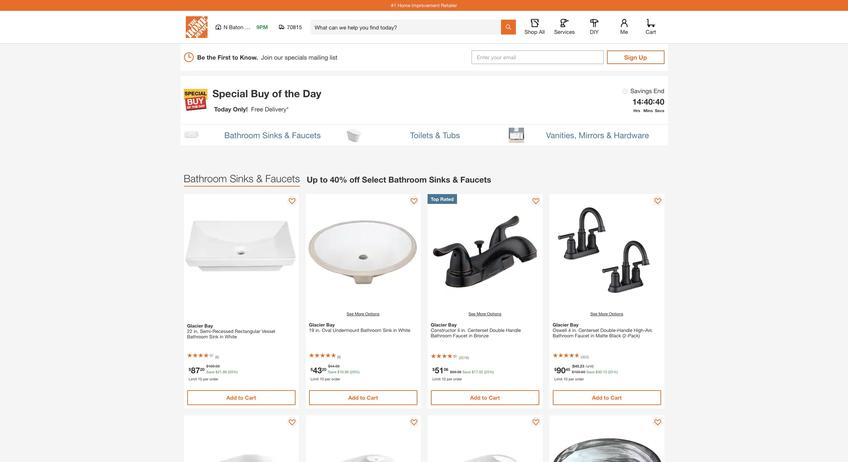 Task type: describe. For each thing, give the bounding box(es) containing it.
( 6 )
[[215, 355, 219, 359]]

tubs
[[443, 130, 460, 140]]

80 for 87
[[223, 370, 227, 374]]

$ left 109
[[189, 367, 191, 372]]

constructor 4 in. centerset double handle bathroom faucet in bronze image
[[428, 194, 543, 309]]

0 horizontal spatial 45
[[566, 367, 571, 372]]

87
[[191, 365, 200, 375]]

bathroom sinks & faucets image
[[184, 128, 199, 143]]

bay for 43
[[327, 322, 335, 328]]

oval
[[322, 327, 332, 333]]

handle for double
[[506, 327, 521, 333]]

mailing
[[309, 53, 328, 61]]

first
[[218, 53, 231, 61]]

n
[[224, 24, 228, 30]]

centerset for bronze
[[468, 327, 489, 333]]

6
[[216, 355, 218, 359]]

add for 43
[[349, 394, 359, 401]]

) for 51
[[469, 355, 469, 360]]

oswell
[[553, 327, 567, 333]]

17
[[474, 370, 478, 374]]

Enter your email text field
[[472, 50, 604, 64]]

limit for 51
[[433, 377, 441, 381]]

to for "add to cart" button related to 90
[[604, 394, 610, 401]]

4 for constructor
[[458, 327, 460, 333]]

add to cart for 43
[[349, 394, 378, 401]]

mins
[[644, 108, 653, 113]]

clock grey image
[[623, 89, 628, 94]]

chalice vessel vitreous china oval bathroom sink in white image
[[184, 415, 299, 462]]

$ 90 45 ( $ 45 . 23 /unit ) $ 120 . 60 save $ 30 . 15 ( 25 %) limit 10 per order
[[555, 364, 619, 381]]

10 inside the $ 90 45 ( $ 45 . 23 /unit ) $ 120 . 60 save $ 30 . 15 ( 25 %) limit 10 per order
[[564, 377, 568, 381]]

bay inside glacier bay constructor 4 in. centerset double handle bathroom faucet in bronze
[[449, 322, 457, 328]]

constructor
[[431, 327, 456, 333]]

diy
[[591, 28, 599, 35]]

70815
[[287, 24, 302, 30]]

vanities,
[[547, 130, 577, 140]]

services button
[[554, 19, 576, 35]]

hardware
[[614, 130, 650, 140]]

order for 51
[[454, 377, 462, 381]]

( 355 )
[[581, 355, 589, 359]]

25 inside the $ 90 45 ( $ 45 . 23 /unit ) $ 120 . 60 save $ 30 . 15 ( 25 %) limit 10 per order
[[610, 370, 614, 374]]

display image for the chalice vessel vitreous china oval bathroom sink with single faucet hole in white image
[[411, 420, 418, 426]]

1 vertical spatial bathroom sinks & faucets
[[184, 172, 300, 184]]

( up 08
[[459, 355, 460, 360]]

$ down 8
[[338, 370, 340, 374]]

bathroom sinks & faucets inside button
[[225, 130, 321, 140]]

06
[[444, 367, 449, 372]]

retailer
[[441, 2, 457, 8]]

40%
[[330, 175, 348, 184]]

n baton rouge
[[224, 24, 261, 30]]

black
[[610, 333, 622, 339]]

delivery*
[[265, 105, 289, 113]]

( 2516 )
[[459, 355, 469, 360]]

know.
[[240, 53, 258, 61]]

semi-
[[200, 328, 213, 334]]

per for 87
[[203, 377, 209, 381]]

cart link
[[644, 19, 659, 35]]

30
[[598, 370, 602, 374]]

10 for 87
[[198, 377, 202, 381]]

sink inside glacier bay 19 in. oval undermount bathroom sink in white
[[383, 327, 392, 333]]

$ right "43"
[[328, 364, 331, 368]]

per inside the $ 90 45 ( $ 45 . 23 /unit ) $ 120 . 60 save $ 30 . 15 ( 25 %) limit 10 per order
[[569, 377, 575, 381]]

order for 87
[[210, 377, 218, 381]]

glacier for 87
[[187, 323, 203, 329]]

sign up button
[[607, 50, 665, 64]]

vanities, mirrors & hardware
[[547, 130, 650, 140]]

39
[[656, 97, 665, 106]]

display image for oswell 4 in. centerset double-handle high-arc bathroom faucet in matte black (2-pack) image
[[655, 198, 662, 205]]

cart for 87
[[245, 394, 256, 401]]

0 vertical spatial the
[[207, 53, 216, 61]]

) for 43
[[340, 355, 341, 359]]

see more options link for 43
[[347, 311, 380, 317]]

in. inside 'glacier bay oswell 4 in. centerset double-handle high-arc bathroom faucet in matte black (2-pack)'
[[573, 327, 578, 333]]

glacier bay 19 in. oval undermount bathroom sink in white
[[309, 322, 411, 333]]

23
[[581, 364, 585, 368]]

120
[[575, 370, 581, 374]]

bathroom inside button
[[225, 130, 260, 140]]

display image
[[289, 420, 296, 426]]

order for 43
[[332, 377, 340, 381]]

2 see more options from the left
[[469, 311, 502, 317]]

high-
[[634, 327, 646, 333]]

in. inside glacier bay 19 in. oval undermount bathroom sink in white
[[316, 327, 321, 333]]

glacier bay oswell 4 in. centerset double-handle high-arc bathroom faucet in matte black (2-pack)
[[553, 322, 653, 339]]

10 down 8
[[340, 370, 344, 374]]

14 hrs : 40 mins : 39 secs
[[633, 96, 665, 113]]

me button
[[614, 19, 636, 35]]

109
[[209, 364, 215, 368]]

68
[[453, 370, 457, 374]]

19 in. oval undermount bathroom sink in white image
[[306, 194, 421, 309]]

mirrors
[[579, 130, 605, 140]]

save for 51
[[463, 370, 471, 374]]

3 add to cart button from the left
[[431, 390, 540, 405]]

14
[[633, 97, 642, 106]]

vanities, mirrors & hardware image
[[509, 128, 524, 143]]

pack)
[[629, 333, 641, 339]]

toilets
[[410, 130, 433, 140]]

display image for 22 in. semi-recessed rectangular vessel bathroom sink in white image
[[289, 198, 296, 205]]

home
[[398, 2, 411, 8]]

banner image image
[[184, 88, 208, 112]]

off
[[350, 175, 360, 184]]

$ left 02
[[472, 370, 474, 374]]

add for 90
[[593, 394, 603, 401]]

What can we help you find today? search field
[[315, 20, 501, 34]]

rectangular
[[235, 328, 261, 334]]

today only!
[[214, 105, 248, 113]]

2516
[[460, 355, 469, 360]]

handle for double-
[[618, 327, 633, 333]]

more for 90
[[599, 311, 608, 317]]

toilets & tubs
[[410, 130, 460, 140]]

00 for 87
[[216, 364, 220, 368]]

specials
[[285, 53, 307, 61]]

add to cart for 87
[[227, 394, 256, 401]]

cart for 43
[[367, 394, 378, 401]]

display image for 'mezzo series glass 16.5 in w vessel sink with pop-up drain in slumber wisp' image
[[655, 420, 662, 426]]

22 in. semi-recessed rectangular vessel bathroom sink in white image
[[184, 194, 299, 309]]

rated
[[441, 196, 454, 202]]

double-
[[601, 327, 618, 333]]

day
[[303, 87, 322, 100]]

22
[[187, 328, 193, 334]]

( inside the $ 87 20 $ 109 . 00 save $ 21 . 80 ( 20 %) limit 10 per order
[[228, 370, 229, 374]]

glacier for 43
[[309, 322, 325, 328]]

shop all button
[[524, 19, 546, 35]]

options for 90
[[610, 311, 624, 317]]

per for 43
[[325, 377, 331, 381]]

in. inside glacier bay constructor 4 in. centerset double handle bathroom faucet in bronze
[[462, 327, 467, 333]]

25 inside $ 51 06 $ 68 . 08 save $ 17 . 02 ( 25 %) limit 10 per order
[[486, 370, 490, 374]]

special buy of the day
[[213, 87, 322, 100]]

#1 home improvement retailer
[[391, 2, 457, 8]]

to for "add to cart" button for 43
[[360, 394, 366, 401]]

60
[[582, 370, 586, 374]]

shop
[[525, 28, 538, 35]]

limit for 43
[[311, 377, 319, 381]]

limit inside the $ 90 45 ( $ 45 . 23 /unit ) $ 120 . 60 save $ 30 . 15 ( 25 %) limit 10 per order
[[555, 377, 563, 381]]

be
[[197, 53, 205, 61]]

2 horizontal spatial sinks
[[429, 175, 451, 184]]

matte
[[596, 333, 608, 339]]

diy button
[[584, 19, 606, 35]]

$ right 87
[[206, 364, 209, 368]]

save for 87
[[206, 370, 215, 374]]

undermount
[[333, 327, 360, 333]]

more for 43
[[355, 311, 364, 317]]

glacier inside glacier bay constructor 4 in. centerset double handle bathroom faucet in bronze
[[431, 322, 447, 328]]

vanities, mirrors & hardware button
[[506, 125, 668, 145]]

per for 51
[[447, 377, 453, 381]]

double
[[490, 327, 505, 333]]

3 add to cart from the left
[[471, 394, 500, 401]]

bathroom inside glacier bay 19 in. oval undermount bathroom sink in white
[[361, 327, 382, 333]]

$ left 15
[[596, 370, 598, 374]]

all
[[539, 28, 545, 35]]

add to cart button for 43
[[309, 390, 418, 405]]

glacier for 90
[[553, 322, 569, 328]]

up
[[307, 175, 318, 184]]

savings end
[[629, 87, 665, 94]]



Task type: vqa. For each thing, say whether or not it's contained in the screenshot.


Task type: locate. For each thing, give the bounding box(es) containing it.
in. right 19
[[316, 327, 321, 333]]

1 vertical spatial the
[[285, 87, 300, 100]]

%) inside the $ 90 45 ( $ 45 . 23 /unit ) $ 120 . 60 save $ 30 . 15 ( 25 %) limit 10 per order
[[614, 370, 619, 374]]

limit down 87
[[189, 377, 197, 381]]

see more options link
[[347, 311, 380, 317], [469, 311, 502, 317], [591, 311, 624, 317]]

display image for the chalice vessel vitreous china oval bathroom sink with storage deck in white image
[[533, 420, 540, 426]]

3 see more options link from the left
[[591, 311, 624, 317]]

per inside $ 51 06 $ 68 . 08 save $ 17 . 02 ( 25 %) limit 10 per order
[[447, 377, 453, 381]]

0 horizontal spatial faucet
[[453, 333, 468, 339]]

in. right oswell
[[573, 327, 578, 333]]

of
[[272, 87, 282, 100]]

per down 120
[[569, 377, 575, 381]]

order inside $ 51 06 $ 68 . 08 save $ 17 . 02 ( 25 %) limit 10 per order
[[454, 377, 462, 381]]

$ left 54
[[311, 367, 313, 372]]

rouge
[[245, 24, 261, 30]]

21
[[218, 370, 222, 374]]

centerset
[[468, 327, 489, 333], [579, 327, 600, 333]]

80 inside $ 43 20 $ 54 . 00 save $ 10 . 80 ( 20 %) limit 10 per order
[[345, 370, 349, 374]]

shop all
[[525, 28, 545, 35]]

save down /unit
[[587, 370, 595, 374]]

see more options link up glacier bay constructor 4 in. centerset double handle bathroom faucet in bronze
[[469, 311, 502, 317]]

2 4 from the left
[[569, 327, 571, 333]]

to for "add to cart" button for 87
[[238, 394, 244, 401]]

2 save from the left
[[328, 370, 337, 374]]

bathroom inside 'glacier bay oswell 4 in. centerset double-handle high-arc bathroom faucet in matte black (2-pack)'
[[553, 333, 574, 339]]

1 save from the left
[[206, 370, 215, 374]]

top
[[431, 196, 439, 202]]

:
[[642, 96, 644, 105], [653, 96, 656, 105]]

355
[[582, 355, 588, 359]]

00 inside the $ 87 20 $ 109 . 00 save $ 21 . 80 ( 20 %) limit 10 per order
[[216, 364, 220, 368]]

save inside $ 51 06 $ 68 . 08 save $ 17 . 02 ( 25 %) limit 10 per order
[[463, 370, 471, 374]]

%) for 43
[[355, 370, 360, 374]]

faucet left bronze
[[453, 333, 468, 339]]

%) for 87
[[233, 370, 238, 374]]

00 inside $ 43 20 $ 54 . 00 save $ 10 . 80 ( 20 %) limit 10 per order
[[336, 364, 340, 368]]

1 see from the left
[[347, 311, 354, 317]]

save down 54
[[328, 370, 337, 374]]

arc
[[646, 327, 653, 333]]

0 horizontal spatial 00
[[216, 364, 220, 368]]

centerset left double-
[[579, 327, 600, 333]]

) up /unit
[[588, 355, 589, 359]]

add down the $ 87 20 $ 109 . 00 save $ 21 . 80 ( 20 %) limit 10 per order
[[227, 394, 237, 401]]

2 options from the left
[[488, 311, 502, 317]]

select
[[362, 175, 387, 184]]

0 horizontal spatial 25
[[486, 370, 490, 374]]

15
[[604, 370, 608, 374]]

only!
[[233, 105, 248, 113]]

( inside $ 43 20 $ 54 . 00 save $ 10 . 80 ( 20 %) limit 10 per order
[[350, 370, 351, 374]]

toilets & tubs button
[[343, 125, 506, 145]]

cart for 90
[[611, 394, 622, 401]]

sink
[[383, 327, 392, 333], [209, 334, 219, 340]]

bay for 87
[[205, 323, 213, 329]]

.
[[215, 364, 216, 368], [335, 364, 336, 368], [580, 364, 581, 368], [222, 370, 223, 374], [344, 370, 345, 374], [457, 370, 458, 374], [478, 370, 479, 374], [581, 370, 582, 374], [602, 370, 604, 374]]

( right 15
[[609, 370, 610, 374]]

( right 21
[[228, 370, 229, 374]]

3 save from the left
[[463, 370, 471, 374]]

add to cart button for 87
[[187, 390, 296, 405]]

in.
[[316, 327, 321, 333], [462, 327, 467, 333], [573, 327, 578, 333], [194, 328, 199, 334]]

handle left high-
[[618, 327, 633, 333]]

) up $ 43 20 $ 54 . 00 save $ 10 . 80 ( 20 %) limit 10 per order
[[340, 355, 341, 359]]

see up glacier bay constructor 4 in. centerset double handle bathroom faucet in bronze
[[469, 311, 476, 317]]

bay for 90
[[571, 322, 579, 328]]

3 per from the left
[[447, 377, 453, 381]]

display image for "19 in. oval undermount bathroom sink in white" image
[[411, 198, 418, 205]]

43
[[313, 365, 322, 375]]

2 00 from the left
[[336, 364, 340, 368]]

faucet inside 'glacier bay oswell 4 in. centerset double-handle high-arc bathroom faucet in matte black (2-pack)'
[[575, 333, 590, 339]]

see more options for 43
[[347, 311, 380, 317]]

save inside $ 43 20 $ 54 . 00 save $ 10 . 80 ( 20 %) limit 10 per order
[[328, 370, 337, 374]]

1 add to cart from the left
[[227, 394, 256, 401]]

2 horizontal spatial see
[[591, 311, 598, 317]]

save inside the $ 87 20 $ 109 . 00 save $ 21 . 80 ( 20 %) limit 10 per order
[[206, 370, 215, 374]]

$ left "60"
[[572, 370, 575, 374]]

1 vertical spatial white
[[225, 334, 237, 340]]

2 centerset from the left
[[579, 327, 600, 333]]

in. inside glacier bay 22 in. semi-recessed rectangular vessel bathroom sink in white
[[194, 328, 199, 334]]

0 horizontal spatial white
[[225, 334, 237, 340]]

faucets inside bathroom sinks & faucets button
[[292, 130, 321, 140]]

add for 87
[[227, 394, 237, 401]]

in inside 'glacier bay oswell 4 in. centerset double-handle high-arc bathroom faucet in matte black (2-pack)'
[[591, 333, 595, 339]]

per down "68"
[[447, 377, 453, 381]]

order down 21
[[210, 377, 218, 381]]

bathroom inside glacier bay 22 in. semi-recessed rectangular vessel bathroom sink in white
[[187, 334, 208, 340]]

80 right "43"
[[345, 370, 349, 374]]

( inside $ 51 06 $ 68 . 08 save $ 17 . 02 ( 25 %) limit 10 per order
[[485, 370, 486, 374]]

in inside glacier bay 19 in. oval undermount bathroom sink in white
[[394, 327, 397, 333]]

4 save from the left
[[587, 370, 595, 374]]

3 limit from the left
[[433, 377, 441, 381]]

0 horizontal spatial options
[[366, 311, 380, 317]]

limit down '90'
[[555, 377, 563, 381]]

1 : from the left
[[642, 96, 644, 105]]

10 down 87
[[198, 377, 202, 381]]

00 for 43
[[336, 364, 340, 368]]

2 more from the left
[[477, 311, 486, 317]]

1 horizontal spatial the
[[285, 87, 300, 100]]

4 %) from the left
[[614, 370, 619, 374]]

options
[[366, 311, 380, 317], [488, 311, 502, 317], [610, 311, 624, 317]]

45 left '23'
[[575, 364, 580, 368]]

%) inside the $ 87 20 $ 109 . 00 save $ 21 . 80 ( 20 %) limit 10 per order
[[233, 370, 238, 374]]

0 horizontal spatial handle
[[506, 327, 521, 333]]

1 %) from the left
[[233, 370, 238, 374]]

45 left 120
[[566, 367, 571, 372]]

2 %) from the left
[[355, 370, 360, 374]]

options for 43
[[366, 311, 380, 317]]

in. right "22"
[[194, 328, 199, 334]]

$ up 120
[[573, 364, 575, 368]]

) inside the $ 90 45 ( $ 45 . 23 /unit ) $ 120 . 60 save $ 30 . 15 ( 25 %) limit 10 per order
[[593, 364, 594, 368]]

2 horizontal spatial more
[[599, 311, 608, 317]]

see for 90
[[591, 311, 598, 317]]

00 right 54
[[336, 364, 340, 368]]

$ down ( 6 ) on the left bottom
[[216, 370, 218, 374]]

0 vertical spatial bathroom sinks & faucets
[[225, 130, 321, 140]]

0 horizontal spatial 4
[[458, 327, 460, 333]]

free delivery*
[[251, 105, 289, 113]]

in inside glacier bay constructor 4 in. centerset double handle bathroom faucet in bronze
[[469, 333, 473, 339]]

see more options link up glacier bay 19 in. oval undermount bathroom sink in white
[[347, 311, 380, 317]]

10
[[340, 370, 344, 374], [198, 377, 202, 381], [320, 377, 324, 381], [442, 377, 446, 381], [564, 377, 568, 381]]

add down the 17
[[471, 394, 481, 401]]

1 horizontal spatial 00
[[336, 364, 340, 368]]

80 for 43
[[345, 370, 349, 374]]

sign up
[[625, 54, 648, 61]]

more up glacier bay constructor 4 in. centerset double handle bathroom faucet in bronze
[[477, 311, 486, 317]]

vessel
[[262, 328, 275, 334]]

1 add from the left
[[227, 394, 237, 401]]

25 right 02
[[486, 370, 490, 374]]

( right 02
[[485, 370, 486, 374]]

3 order from the left
[[454, 377, 462, 381]]

the right of at the top of page
[[285, 87, 300, 100]]

3 add from the left
[[471, 394, 481, 401]]

( up '23'
[[581, 355, 582, 359]]

sinks inside button
[[263, 130, 283, 140]]

save for 43
[[328, 370, 337, 374]]

add down $ 43 20 $ 54 . 00 save $ 10 . 80 ( 20 %) limit 10 per order
[[349, 394, 359, 401]]

4 inside glacier bay constructor 4 in. centerset double handle bathroom faucet in bronze
[[458, 327, 460, 333]]

faucet inside glacier bay constructor 4 in. centerset double handle bathroom faucet in bronze
[[453, 333, 468, 339]]

free
[[251, 105, 263, 113]]

add
[[227, 394, 237, 401], [349, 394, 359, 401], [471, 394, 481, 401], [593, 394, 603, 401]]

0 horizontal spatial sink
[[209, 334, 219, 340]]

0 horizontal spatial the
[[207, 53, 216, 61]]

4 right constructor
[[458, 327, 460, 333]]

( left '23'
[[572, 364, 573, 368]]

1 horizontal spatial faucet
[[575, 333, 590, 339]]

buy
[[251, 87, 269, 100]]

chalice vessel vitreous china oval bathroom sink with single faucet hole in white image
[[306, 415, 421, 462]]

limit inside the $ 87 20 $ 109 . 00 save $ 21 . 80 ( 20 %) limit 10 per order
[[189, 377, 197, 381]]

to
[[233, 53, 238, 61], [320, 175, 328, 184], [238, 394, 244, 401], [360, 394, 366, 401], [482, 394, 488, 401], [604, 394, 610, 401]]

1 more from the left
[[355, 311, 364, 317]]

1 horizontal spatial options
[[488, 311, 502, 317]]

10 for 43
[[320, 377, 324, 381]]

1 add to cart button from the left
[[187, 390, 296, 405]]

2 handle from the left
[[618, 327, 633, 333]]

options up double-
[[610, 311, 624, 317]]

handle right the double
[[506, 327, 521, 333]]

handle
[[506, 327, 521, 333], [618, 327, 633, 333]]

bay inside glacier bay 19 in. oval undermount bathroom sink in white
[[327, 322, 335, 328]]

order down 54
[[332, 377, 340, 381]]

70815 button
[[279, 24, 302, 30]]

3 options from the left
[[610, 311, 624, 317]]

order
[[210, 377, 218, 381], [332, 377, 340, 381], [454, 377, 462, 381], [576, 377, 584, 381]]

19
[[309, 327, 314, 333]]

) for 87
[[218, 355, 219, 359]]

1 horizontal spatial sink
[[383, 327, 392, 333]]

sink inside glacier bay 22 in. semi-recessed rectangular vessel bathroom sink in white
[[209, 334, 219, 340]]

2 25 from the left
[[610, 370, 614, 374]]

glacier bay 22 in. semi-recessed rectangular vessel bathroom sink in white
[[187, 323, 275, 340]]

1 25 from the left
[[486, 370, 490, 374]]

add to cart for 90
[[593, 394, 622, 401]]

per inside the $ 87 20 $ 109 . 00 save $ 21 . 80 ( 20 %) limit 10 per order
[[203, 377, 209, 381]]

0 horizontal spatial see more options link
[[347, 311, 380, 317]]

0 vertical spatial white
[[399, 327, 411, 333]]

9pm
[[257, 24, 268, 30]]

&
[[285, 130, 290, 140], [436, 130, 441, 140], [607, 130, 612, 140], [257, 172, 263, 184], [453, 175, 459, 184]]

0 horizontal spatial centerset
[[468, 327, 489, 333]]

add down 30
[[593, 394, 603, 401]]

10 down "43"
[[320, 377, 324, 381]]

: left 40
[[642, 96, 644, 105]]

centerset left the double
[[468, 327, 489, 333]]

glacier
[[309, 322, 325, 328], [431, 322, 447, 328], [553, 322, 569, 328], [187, 323, 203, 329]]

1 see more options from the left
[[347, 311, 380, 317]]

1 horizontal spatial see more options
[[469, 311, 502, 317]]

2 add from the left
[[349, 394, 359, 401]]

secs
[[656, 108, 665, 113]]

improvement
[[412, 2, 440, 8]]

save down 109
[[206, 370, 215, 374]]

) up $ 51 06 $ 68 . 08 save $ 17 . 02 ( 25 %) limit 10 per order
[[469, 355, 469, 360]]

1 horizontal spatial 4
[[569, 327, 571, 333]]

faucet
[[453, 333, 468, 339], [575, 333, 590, 339]]

see more options link up double-
[[591, 311, 624, 317]]

limit inside $ 43 20 $ 54 . 00 save $ 10 . 80 ( 20 %) limit 10 per order
[[311, 377, 319, 381]]

0 horizontal spatial :
[[642, 96, 644, 105]]

in inside glacier bay 22 in. semi-recessed rectangular vessel bathroom sink in white
[[220, 334, 224, 340]]

see up glacier bay 19 in. oval undermount bathroom sink in white
[[347, 311, 354, 317]]

1 horizontal spatial 25
[[610, 370, 614, 374]]

the home depot logo image
[[186, 16, 208, 38]]

80 inside the $ 87 20 $ 109 . 00 save $ 21 . 80 ( 20 %) limit 10 per order
[[223, 370, 227, 374]]

3 see from the left
[[591, 311, 598, 317]]

4 add from the left
[[593, 394, 603, 401]]

$ left 120
[[555, 367, 557, 372]]

3 see more options from the left
[[591, 311, 624, 317]]

2 horizontal spatial options
[[610, 311, 624, 317]]

add to cart button for 90
[[553, 390, 662, 405]]

1 horizontal spatial centerset
[[579, 327, 600, 333]]

the right be
[[207, 53, 216, 61]]

1 horizontal spatial :
[[653, 96, 656, 105]]

$ right the 06
[[450, 370, 453, 374]]

white inside glacier bay 19 in. oval undermount bathroom sink in white
[[399, 327, 411, 333]]

10 down 51
[[442, 377, 446, 381]]

see more options up glacier bay constructor 4 in. centerset double handle bathroom faucet in bronze
[[469, 311, 502, 317]]

1 horizontal spatial 80
[[345, 370, 349, 374]]

end
[[654, 87, 665, 94]]

mezzo series glass 16.5 in w vessel sink with pop-up drain in slumber wisp image
[[550, 415, 665, 462]]

0 horizontal spatial sinks
[[230, 172, 254, 184]]

faucet left matte
[[575, 333, 590, 339]]

1 options from the left
[[366, 311, 380, 317]]

see up 'glacier bay oswell 4 in. centerset double-handle high-arc bathroom faucet in matte black (2-pack)' on the right bottom of page
[[591, 311, 598, 317]]

up to 40% off select bathroom sinks & faucets
[[307, 175, 492, 184]]

( up the $ 87 20 $ 109 . 00 save $ 21 . 80 ( 20 %) limit 10 per order
[[215, 355, 216, 359]]

options up the double
[[488, 311, 502, 317]]

1 horizontal spatial see
[[469, 311, 476, 317]]

1 faucet from the left
[[453, 333, 468, 339]]

02
[[479, 370, 484, 374]]

order inside the $ 90 45 ( $ 45 . 23 /unit ) $ 120 . 60 save $ 30 . 15 ( 25 %) limit 10 per order
[[576, 377, 584, 381]]

1 per from the left
[[203, 377, 209, 381]]

0 horizontal spatial 80
[[223, 370, 227, 374]]

2 horizontal spatial see more options link
[[591, 311, 624, 317]]

10 for 51
[[442, 377, 446, 381]]

1 see more options link from the left
[[347, 311, 380, 317]]

) up 21
[[218, 355, 219, 359]]

baton
[[229, 24, 244, 30]]

1 4 from the left
[[458, 327, 460, 333]]

4 add to cart from the left
[[593, 394, 622, 401]]

1 horizontal spatial 45
[[575, 364, 580, 368]]

bathroom
[[225, 130, 260, 140], [184, 172, 227, 184], [389, 175, 427, 184], [361, 327, 382, 333], [431, 333, 452, 339], [553, 333, 574, 339], [187, 334, 208, 340]]

bronze
[[474, 333, 489, 339]]

10 down '90'
[[564, 377, 568, 381]]

45
[[575, 364, 580, 368], [566, 367, 571, 372]]

2 add to cart button from the left
[[309, 390, 418, 405]]

save inside the $ 90 45 ( $ 45 . 23 /unit ) $ 120 . 60 save $ 30 . 15 ( 25 %) limit 10 per order
[[587, 370, 595, 374]]

see more options up glacier bay 19 in. oval undermount bathroom sink in white
[[347, 311, 380, 317]]

1 limit from the left
[[189, 377, 197, 381]]

options up glacier bay 19 in. oval undermount bathroom sink in white
[[366, 311, 380, 317]]

to for 3rd "add to cart" button
[[482, 394, 488, 401]]

4 per from the left
[[569, 377, 575, 381]]

1 centerset from the left
[[468, 327, 489, 333]]

00 up 21
[[216, 364, 220, 368]]

bathroom inside glacier bay constructor 4 in. centerset double handle bathroom faucet in bronze
[[431, 333, 452, 339]]

see for 43
[[347, 311, 354, 317]]

1 80 from the left
[[223, 370, 227, 374]]

/unit
[[586, 364, 593, 368]]

00
[[216, 364, 220, 368], [336, 364, 340, 368]]

centerset inside glacier bay constructor 4 in. centerset double handle bathroom faucet in bronze
[[468, 327, 489, 333]]

40
[[644, 97, 653, 106]]

list
[[330, 53, 338, 61]]

join
[[261, 53, 273, 61]]

%)
[[233, 370, 238, 374], [355, 370, 360, 374], [490, 370, 494, 374], [614, 370, 619, 374]]

2 per from the left
[[325, 377, 331, 381]]

recessed
[[213, 328, 234, 334]]

0 horizontal spatial more
[[355, 311, 364, 317]]

save right 08
[[463, 370, 471, 374]]

3 more from the left
[[599, 311, 608, 317]]

per down 54
[[325, 377, 331, 381]]

bathroom sinks & faucets button
[[180, 125, 343, 145]]

limit down "43"
[[311, 377, 319, 381]]

per inside $ 43 20 $ 54 . 00 save $ 10 . 80 ( 20 %) limit 10 per order
[[325, 377, 331, 381]]

limit
[[189, 377, 197, 381], [311, 377, 319, 381], [433, 377, 441, 381], [555, 377, 563, 381]]

display image
[[289, 198, 296, 205], [411, 198, 418, 205], [533, 198, 540, 205], [655, 198, 662, 205], [411, 420, 418, 426], [533, 420, 540, 426], [655, 420, 662, 426]]

1 horizontal spatial more
[[477, 311, 486, 317]]

see more options link for 90
[[591, 311, 624, 317]]

limit inside $ 51 06 $ 68 . 08 save $ 17 . 02 ( 25 %) limit 10 per order
[[433, 377, 441, 381]]

) right '23'
[[593, 364, 594, 368]]

glacier inside glacier bay 22 in. semi-recessed rectangular vessel bathroom sink in white
[[187, 323, 203, 329]]

order down 120
[[576, 377, 584, 381]]

$ 43 20 $ 54 . 00 save $ 10 . 80 ( 20 %) limit 10 per order
[[311, 364, 360, 381]]

25 right 15
[[610, 370, 614, 374]]

2 faucet from the left
[[575, 333, 590, 339]]

limit for 87
[[189, 377, 197, 381]]

glacier inside 'glacier bay oswell 4 in. centerset double-handle high-arc bathroom faucet in matte black (2-pack)'
[[553, 322, 569, 328]]

51
[[435, 365, 444, 375]]

( right "43"
[[350, 370, 351, 374]]

handle inside glacier bay constructor 4 in. centerset double handle bathroom faucet in bronze
[[506, 327, 521, 333]]

( up $ 43 20 $ 54 . 00 save $ 10 . 80 ( 20 %) limit 10 per order
[[337, 355, 338, 359]]

bay inside glacier bay 22 in. semi-recessed rectangular vessel bathroom sink in white
[[205, 323, 213, 329]]

$ left the 06
[[433, 367, 435, 372]]

bay inside 'glacier bay oswell 4 in. centerset double-handle high-arc bathroom faucet in matte black (2-pack)'
[[571, 322, 579, 328]]

savings
[[631, 87, 653, 94]]

4 order from the left
[[576, 377, 584, 381]]

80 right 21
[[223, 370, 227, 374]]

chalice vessel vitreous china oval bathroom sink with storage deck in white image
[[428, 415, 543, 462]]

order down 08
[[454, 377, 462, 381]]

more up 'glacier bay oswell 4 in. centerset double-handle high-arc bathroom faucet in matte black (2-pack)' on the right bottom of page
[[599, 311, 608, 317]]

handle inside 'glacier bay oswell 4 in. centerset double-handle high-arc bathroom faucet in matte black (2-pack)'
[[618, 327, 633, 333]]

2 : from the left
[[653, 96, 656, 105]]

%) inside $ 43 20 $ 54 . 00 save $ 10 . 80 ( 20 %) limit 10 per order
[[355, 370, 360, 374]]

2 see more options link from the left
[[469, 311, 502, 317]]

4 inside 'glacier bay oswell 4 in. centerset double-handle high-arc bathroom faucet in matte black (2-pack)'
[[569, 327, 571, 333]]

see more options for 90
[[591, 311, 624, 317]]

2 horizontal spatial see more options
[[591, 311, 624, 317]]

%) for 51
[[490, 370, 494, 374]]

order inside $ 43 20 $ 54 . 00 save $ 10 . 80 ( 20 %) limit 10 per order
[[332, 377, 340, 381]]

%) inside $ 51 06 $ 68 . 08 save $ 17 . 02 ( 25 %) limit 10 per order
[[490, 370, 494, 374]]

more up glacier bay 19 in. oval undermount bathroom sink in white
[[355, 311, 364, 317]]

25
[[486, 370, 490, 374], [610, 370, 614, 374]]

2 see from the left
[[469, 311, 476, 317]]

per
[[203, 377, 209, 381], [325, 377, 331, 381], [447, 377, 453, 381], [569, 377, 575, 381]]

4 for oswell
[[569, 327, 571, 333]]

4 right oswell
[[569, 327, 571, 333]]

10 inside the $ 87 20 $ 109 . 00 save $ 21 . 80 ( 20 %) limit 10 per order
[[198, 377, 202, 381]]

limit down 51
[[433, 377, 441, 381]]

: left 39
[[653, 96, 656, 105]]

our
[[274, 53, 283, 61]]

1 vertical spatial sink
[[209, 334, 219, 340]]

1 horizontal spatial sinks
[[263, 130, 283, 140]]

centerset inside 'glacier bay oswell 4 in. centerset double-handle high-arc bathroom faucet in matte black (2-pack)'
[[579, 327, 600, 333]]

in. left bronze
[[462, 327, 467, 333]]

centerset for faucet
[[579, 327, 600, 333]]

0 horizontal spatial see
[[347, 311, 354, 317]]

today
[[214, 105, 232, 113]]

) for 90
[[588, 355, 589, 359]]

0 horizontal spatial see more options
[[347, 311, 380, 317]]

oswell 4 in. centerset double-handle high-arc bathroom faucet in matte black (2-pack) image
[[550, 194, 665, 309]]

4 limit from the left
[[555, 377, 563, 381]]

2 limit from the left
[[311, 377, 319, 381]]

1 horizontal spatial white
[[399, 327, 411, 333]]

4
[[458, 327, 460, 333], [569, 327, 571, 333]]

per down 109
[[203, 377, 209, 381]]

toilets & tubs image
[[346, 128, 362, 143]]

2 order from the left
[[332, 377, 340, 381]]

0 vertical spatial sink
[[383, 327, 392, 333]]

order inside the $ 87 20 $ 109 . 00 save $ 21 . 80 ( 20 %) limit 10 per order
[[210, 377, 218, 381]]

see more options up double-
[[591, 311, 624, 317]]

( 8 )
[[337, 355, 341, 359]]

4 add to cart button from the left
[[553, 390, 662, 405]]

54
[[331, 364, 335, 368]]

white inside glacier bay 22 in. semi-recessed rectangular vessel bathroom sink in white
[[225, 334, 237, 340]]

services
[[555, 28, 575, 35]]

2 80 from the left
[[345, 370, 349, 374]]

1 horizontal spatial handle
[[618, 327, 633, 333]]

$
[[206, 364, 209, 368], [328, 364, 331, 368], [573, 364, 575, 368], [189, 367, 191, 372], [311, 367, 313, 372], [433, 367, 435, 372], [555, 367, 557, 372], [216, 370, 218, 374], [338, 370, 340, 374], [450, 370, 453, 374], [472, 370, 474, 374], [572, 370, 575, 374], [596, 370, 598, 374]]

1 order from the left
[[210, 377, 218, 381]]

$ 87 20 $ 109 . 00 save $ 21 . 80 ( 20 %) limit 10 per order
[[189, 364, 238, 381]]

1 00 from the left
[[216, 364, 220, 368]]

1 handle from the left
[[506, 327, 521, 333]]

2 add to cart from the left
[[349, 394, 378, 401]]

1 horizontal spatial see more options link
[[469, 311, 502, 317]]

3 %) from the left
[[490, 370, 494, 374]]

$ 51 06 $ 68 . 08 save $ 17 . 02 ( 25 %) limit 10 per order
[[433, 365, 494, 381]]

10 inside $ 51 06 $ 68 . 08 save $ 17 . 02 ( 25 %) limit 10 per order
[[442, 377, 446, 381]]

glacier inside glacier bay 19 in. oval undermount bathroom sink in white
[[309, 322, 325, 328]]

hrs
[[634, 108, 641, 113]]



